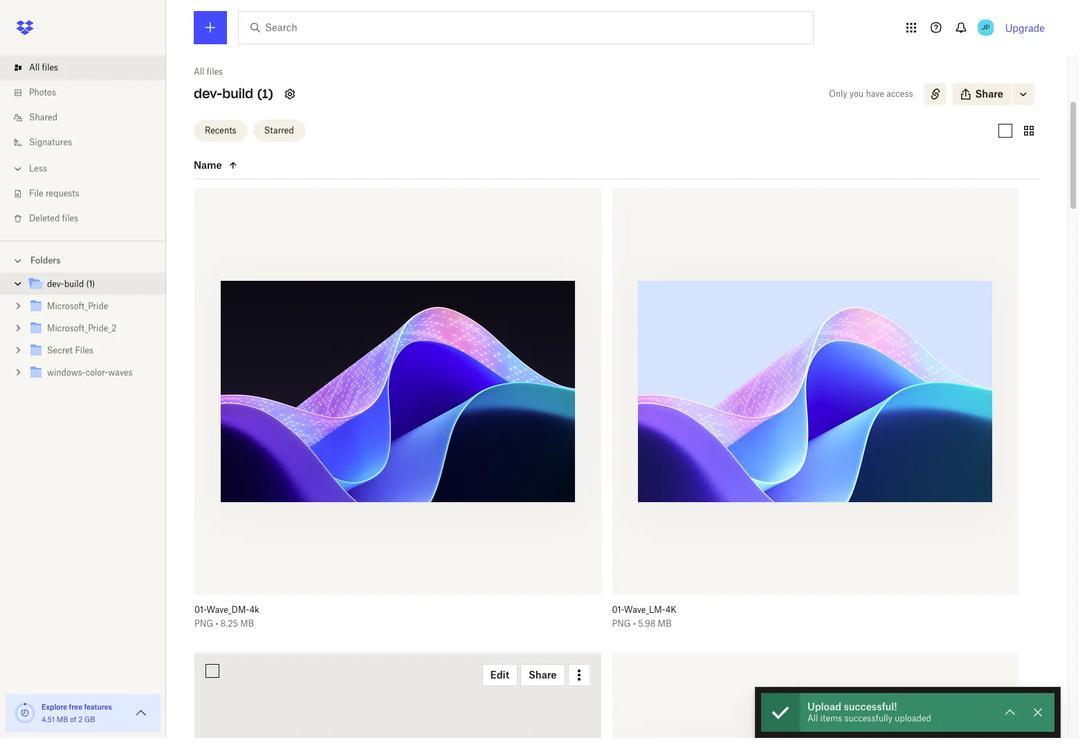 Task type: describe. For each thing, give the bounding box(es) containing it.
list containing all files
[[0, 47, 166, 241]]

recents button
[[194, 119, 248, 142]]

microsoft_pride
[[47, 301, 108, 311]]

starred
[[264, 125, 294, 135]]

explore
[[42, 703, 67, 711]]

file, 02-wave_lm-4k.png row
[[612, 653, 1019, 738]]

1 horizontal spatial build
[[222, 86, 253, 102]]

5.98
[[638, 618, 656, 629]]

files inside list item
[[42, 62, 58, 73]]

file requests
[[29, 188, 79, 199]]

1 horizontal spatial all files
[[194, 66, 223, 77]]

0 horizontal spatial share button
[[520, 664, 565, 687]]

2
[[78, 716, 83, 724]]

1 vertical spatial (1)
[[86, 279, 95, 289]]

dropbox image
[[11, 14, 39, 42]]

file requests link
[[11, 181, 166, 206]]

only
[[829, 89, 848, 99]]

you
[[850, 89, 864, 99]]

photos link
[[11, 80, 166, 105]]

file, 01-wave_lm-4k.png row
[[607, 188, 1019, 639]]

successfully
[[845, 714, 893, 724]]

deleted
[[29, 213, 60, 224]]

starred button
[[253, 119, 305, 142]]

requests
[[46, 188, 79, 199]]

waves
[[108, 368, 132, 378]]

upload complete image
[[761, 693, 800, 732]]

secret files
[[47, 345, 94, 356]]

wave_dm-
[[206, 605, 249, 615]]

items
[[821, 714, 842, 724]]

1 horizontal spatial files
[[62, 213, 78, 224]]

01-wave_dm-4k button
[[194, 605, 571, 616]]

explore free features 4.51 mb of 2 gb
[[42, 703, 112, 724]]

folders
[[30, 255, 61, 266]]

mb for png • 8.25 mb
[[240, 618, 254, 629]]

edit button
[[482, 664, 518, 687]]

of
[[70, 716, 76, 724]]

gb
[[84, 716, 95, 724]]

01- for wave_dm-
[[194, 605, 206, 615]]

shared
[[29, 112, 57, 123]]

all inside upload successful! all items successfully uploaded
[[808, 714, 818, 724]]

01-wave_dm-4k png • 8.25 mb
[[194, 605, 259, 629]]

upload successful! all items successfully uploaded
[[808, 701, 931, 724]]

signatures
[[29, 137, 72, 147]]

1 vertical spatial dev-build (1)
[[47, 279, 95, 289]]

• for 8.25
[[216, 618, 218, 629]]

edit
[[490, 669, 509, 681]]

1 horizontal spatial all
[[194, 66, 204, 77]]

1 horizontal spatial all files link
[[194, 65, 223, 79]]

deleted files
[[29, 213, 78, 224]]

4k
[[666, 605, 677, 615]]

recents
[[205, 125, 236, 135]]

upgrade link
[[1005, 22, 1045, 34]]

wave_lm-
[[624, 605, 666, 615]]

file
[[29, 188, 43, 199]]

upgrade
[[1005, 22, 1045, 34]]

name
[[194, 159, 222, 171]]

0 horizontal spatial all files link
[[11, 55, 166, 80]]

jp
[[982, 23, 990, 32]]

file, 01-wave_dm-4k.png row
[[189, 188, 601, 639]]

only you have access
[[829, 89, 913, 99]]

jp button
[[975, 17, 997, 39]]

color-
[[86, 368, 108, 378]]

features
[[84, 703, 112, 711]]



Task type: locate. For each thing, give the bounding box(es) containing it.
microsoft_pride_2 link
[[28, 320, 155, 338]]

successful!
[[844, 701, 897, 713]]

share button
[[952, 83, 1012, 105], [520, 664, 565, 687]]

01-wave_lm-4k button
[[612, 605, 988, 616]]

share button right edit button on the left
[[520, 664, 565, 687]]

• inside 01-wave_lm-4k png • 5.98 mb
[[633, 618, 636, 629]]

• left 8.25
[[216, 618, 218, 629]]

files up recents
[[207, 66, 223, 77]]

8.25
[[220, 618, 238, 629]]

1 horizontal spatial dev-
[[194, 86, 222, 102]]

mb inside "01-wave_dm-4k png • 8.25 mb"
[[240, 618, 254, 629]]

dev-build (1) up the microsoft_pride
[[47, 279, 95, 289]]

0 horizontal spatial (1)
[[86, 279, 95, 289]]

signatures link
[[11, 130, 166, 155]]

photos
[[29, 87, 56, 98]]

1 vertical spatial share
[[529, 669, 557, 681]]

0 horizontal spatial •
[[216, 618, 218, 629]]

0 vertical spatial share button
[[952, 83, 1012, 105]]

share down the jp "dropdown button"
[[976, 88, 1004, 100]]

2 horizontal spatial files
[[207, 66, 223, 77]]

microsoft_pride_2
[[47, 323, 117, 334]]

share button down the jp "dropdown button"
[[952, 83, 1012, 105]]

0 horizontal spatial dev-
[[47, 279, 64, 289]]

access
[[887, 89, 913, 99]]

0 horizontal spatial 01-
[[194, 605, 206, 615]]

all files list item
[[0, 55, 166, 80]]

1 png from the left
[[194, 618, 213, 629]]

01-wave_lm-4k png • 5.98 mb
[[612, 605, 677, 629]]

build up recents
[[222, 86, 253, 102]]

01-
[[194, 605, 206, 615], [612, 605, 624, 615]]

secret
[[47, 345, 73, 356]]

png inside "01-wave_dm-4k png • 8.25 mb"
[[194, 618, 213, 629]]

windows-color-waves
[[47, 368, 132, 378]]

all files up recents
[[194, 66, 223, 77]]

4k
[[249, 605, 259, 615]]

0 horizontal spatial files
[[42, 62, 58, 73]]

0 horizontal spatial mb
[[57, 716, 68, 724]]

dev-build (1) up recents
[[194, 86, 273, 102]]

windows-color-waves link
[[28, 364, 155, 383]]

0 horizontal spatial dev-build (1)
[[47, 279, 95, 289]]

0 vertical spatial share
[[976, 88, 1004, 100]]

(1)
[[257, 86, 273, 102], [86, 279, 95, 289]]

mb inside explore free features 4.51 mb of 2 gb
[[57, 716, 68, 724]]

microsoft_pride link
[[28, 298, 155, 316]]

all up recents button
[[194, 66, 204, 77]]

all down upload
[[808, 714, 818, 724]]

less image
[[11, 162, 25, 176]]

file, 02-wave_dm-4k.png row
[[194, 653, 601, 738]]

all
[[29, 62, 40, 73], [194, 66, 204, 77], [808, 714, 818, 724]]

1 • from the left
[[216, 618, 218, 629]]

share inside file, 02-wave_dm-4k.png row
[[529, 669, 557, 681]]

dev- down folders
[[47, 279, 64, 289]]

shared link
[[11, 105, 166, 130]]

1 horizontal spatial dev-build (1)
[[194, 86, 273, 102]]

png left 5.98
[[612, 618, 631, 629]]

0 horizontal spatial build
[[64, 279, 84, 289]]

group containing dev-build (1)
[[0, 271, 166, 394]]

mb
[[240, 618, 254, 629], [658, 618, 672, 629], [57, 716, 68, 724]]

4.51
[[42, 716, 55, 724]]

png
[[194, 618, 213, 629], [612, 618, 631, 629]]

png for wave_lm-
[[612, 618, 631, 629]]

all files link
[[11, 55, 166, 80], [194, 65, 223, 79]]

list
[[0, 47, 166, 241]]

png inside 01-wave_lm-4k png • 5.98 mb
[[612, 618, 631, 629]]

files
[[75, 345, 94, 356]]

0 vertical spatial dev-
[[194, 86, 222, 102]]

windows-
[[47, 368, 86, 378]]

build up the microsoft_pride
[[64, 279, 84, 289]]

upload
[[808, 701, 842, 713]]

secret files link
[[28, 342, 155, 361]]

deleted files link
[[11, 206, 166, 231]]

2 horizontal spatial all
[[808, 714, 818, 724]]

0 vertical spatial dev-build (1)
[[194, 86, 273, 102]]

1 vertical spatial build
[[64, 279, 84, 289]]

all inside list item
[[29, 62, 40, 73]]

(1) up the microsoft_pride link
[[86, 279, 95, 289]]

mb for png • 5.98 mb
[[658, 618, 672, 629]]

all files inside list item
[[29, 62, 58, 73]]

1 horizontal spatial share button
[[952, 83, 1012, 105]]

01- inside "01-wave_dm-4k png • 8.25 mb"
[[194, 605, 206, 615]]

•
[[216, 618, 218, 629], [633, 618, 636, 629]]

name button
[[194, 157, 310, 173]]

01- for wave_lm-
[[612, 605, 624, 615]]

files up photos
[[42, 62, 58, 73]]

quota usage element
[[14, 702, 36, 725]]

1 vertical spatial share button
[[520, 664, 565, 687]]

• inside "01-wave_dm-4k png • 8.25 mb"
[[216, 618, 218, 629]]

dev-build (1)
[[194, 86, 273, 102], [47, 279, 95, 289]]

upload complete status
[[761, 693, 800, 734]]

1 horizontal spatial (1)
[[257, 86, 273, 102]]

build
[[222, 86, 253, 102], [64, 279, 84, 289]]

0 horizontal spatial all files
[[29, 62, 58, 73]]

dev-
[[194, 86, 222, 102], [47, 279, 64, 289]]

2 01- from the left
[[612, 605, 624, 615]]

all files link up shared link on the left
[[11, 55, 166, 80]]

2 • from the left
[[633, 618, 636, 629]]

group
[[0, 271, 166, 394]]

folders button
[[0, 250, 166, 271]]

dev-build (1) link
[[28, 275, 155, 294]]

all files up photos
[[29, 62, 58, 73]]

uploaded
[[895, 714, 931, 724]]

all up photos
[[29, 62, 40, 73]]

01- inside 01-wave_lm-4k png • 5.98 mb
[[612, 605, 624, 615]]

mb inside 01-wave_lm-4k png • 5.98 mb
[[658, 618, 672, 629]]

1 01- from the left
[[194, 605, 206, 615]]

share right edit
[[529, 669, 557, 681]]

0 horizontal spatial share
[[529, 669, 557, 681]]

less
[[29, 163, 47, 174]]

dev- up recents
[[194, 86, 222, 102]]

files right deleted
[[62, 213, 78, 224]]

1 horizontal spatial mb
[[240, 618, 254, 629]]

1 horizontal spatial 01-
[[612, 605, 624, 615]]

have
[[866, 89, 884, 99]]

0 vertical spatial (1)
[[257, 86, 273, 102]]

1 horizontal spatial share
[[976, 88, 1004, 100]]

folder settings image
[[282, 86, 298, 102]]

free
[[69, 703, 82, 711]]

None field
[[0, 0, 107, 15]]

all files link up recents
[[194, 65, 223, 79]]

1 horizontal spatial png
[[612, 618, 631, 629]]

Search in folder "Dropbox" text field
[[265, 20, 785, 35]]

0 horizontal spatial all
[[29, 62, 40, 73]]

(1) left folder settings icon
[[257, 86, 273, 102]]

• left 5.98
[[633, 618, 636, 629]]

all files
[[29, 62, 58, 73], [194, 66, 223, 77]]

2 png from the left
[[612, 618, 631, 629]]

files
[[42, 62, 58, 73], [207, 66, 223, 77], [62, 213, 78, 224]]

png for wave_dm-
[[194, 618, 213, 629]]

1 horizontal spatial •
[[633, 618, 636, 629]]

• for 5.98
[[633, 618, 636, 629]]

1 vertical spatial dev-
[[47, 279, 64, 289]]

0 horizontal spatial png
[[194, 618, 213, 629]]

share
[[976, 88, 1004, 100], [529, 669, 557, 681]]

png left 8.25
[[194, 618, 213, 629]]

2 horizontal spatial mb
[[658, 618, 672, 629]]

0 vertical spatial build
[[222, 86, 253, 102]]



Task type: vqa. For each thing, say whether or not it's contained in the screenshot.
access button
no



